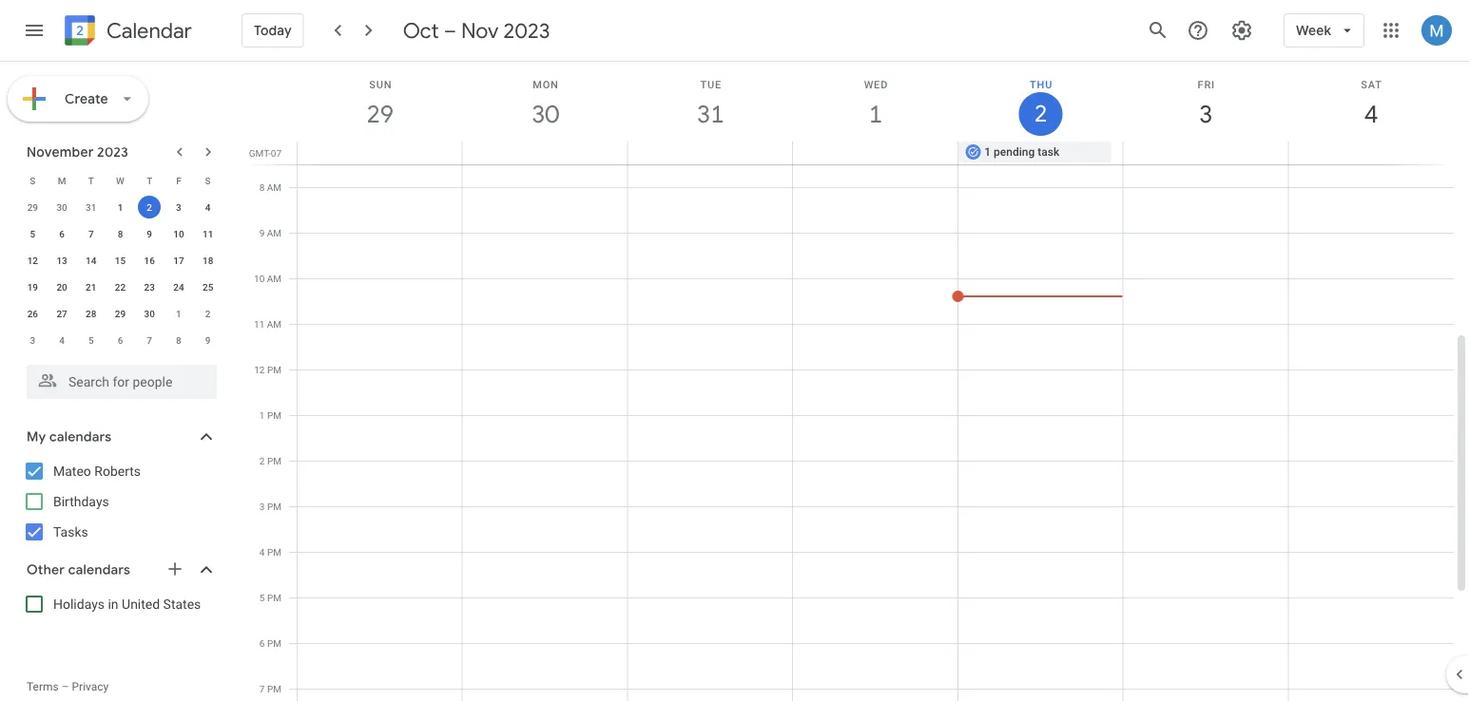 Task type: locate. For each thing, give the bounding box(es) containing it.
1 for 1 pending task
[[985, 146, 991, 159]]

terms
[[27, 681, 59, 694]]

0 horizontal spatial 11
[[203, 228, 213, 240]]

6 pm
[[260, 638, 282, 650]]

4 pm
[[260, 547, 282, 558]]

6 up 7 pm
[[260, 638, 265, 650]]

1 horizontal spatial 10
[[254, 273, 265, 284]]

6 row from the top
[[18, 301, 223, 327]]

1 vertical spatial 5
[[88, 335, 94, 346]]

5 pm from the top
[[267, 547, 282, 558]]

2 pm from the top
[[267, 410, 282, 421]]

row group
[[18, 194, 223, 354]]

november
[[27, 144, 94, 161]]

week button
[[1284, 8, 1365, 53]]

calendars up mateo
[[49, 429, 112, 446]]

4
[[1363, 98, 1377, 130], [205, 202, 211, 213], [59, 335, 65, 346], [260, 547, 265, 558]]

my calendars
[[27, 429, 112, 446]]

1 am from the top
[[267, 182, 282, 193]]

9 inside december 9 element
[[205, 335, 211, 346]]

grid
[[243, 62, 1469, 702]]

cell down 3 link
[[1123, 142, 1288, 165]]

30
[[531, 98, 558, 130], [56, 202, 67, 213], [144, 308, 155, 320]]

0 horizontal spatial 29
[[27, 202, 38, 213]]

calendars
[[49, 429, 112, 446], [68, 562, 130, 579]]

0 horizontal spatial 2023
[[97, 144, 128, 161]]

0 vertical spatial calendars
[[49, 429, 112, 446]]

pm down 3 pm
[[267, 547, 282, 558]]

cell down 30 link
[[463, 142, 628, 165]]

cell down the 31 link
[[628, 142, 793, 165]]

4 row from the top
[[18, 247, 223, 274]]

add other calendars image
[[165, 560, 184, 579]]

8 for 8 am
[[259, 182, 265, 193]]

1 vertical spatial calendars
[[68, 562, 130, 579]]

other
[[27, 562, 65, 579]]

row up 22 element at top left
[[18, 247, 223, 274]]

1 horizontal spatial 7
[[147, 335, 152, 346]]

1 vertical spatial 30
[[56, 202, 67, 213]]

29
[[365, 98, 393, 130], [27, 202, 38, 213], [115, 308, 126, 320]]

22 element
[[109, 276, 132, 299]]

1 vertical spatial 6
[[118, 335, 123, 346]]

1 inside button
[[985, 146, 991, 159]]

8 down gmt-
[[259, 182, 265, 193]]

1 row from the top
[[18, 167, 223, 194]]

2, today element
[[138, 196, 161, 219]]

1 for december 1 element
[[176, 308, 181, 320]]

29 element
[[109, 302, 132, 325]]

0 horizontal spatial 12
[[27, 255, 38, 266]]

1 for 1 pm
[[260, 410, 265, 421]]

29 for october 29 element
[[27, 202, 38, 213]]

– right oct
[[444, 17, 456, 44]]

1 pending task
[[985, 146, 1060, 159]]

0 horizontal spatial t
[[88, 175, 94, 186]]

3 pm from the top
[[267, 456, 282, 467]]

3 down 26 element
[[30, 335, 35, 346]]

cell down '1' link in the top right of the page
[[793, 142, 958, 165]]

15 element
[[109, 249, 132, 272]]

calendars up in
[[68, 562, 130, 579]]

2023 right nov
[[504, 17, 550, 44]]

privacy link
[[72, 681, 109, 694]]

sun 29
[[365, 78, 393, 130]]

2 am from the top
[[267, 227, 282, 239]]

5 down 4 pm
[[260, 592, 265, 604]]

row up "2, today" element
[[18, 167, 223, 194]]

1 horizontal spatial t
[[147, 175, 152, 186]]

1 vertical spatial 12
[[254, 364, 265, 376]]

11 for 11
[[203, 228, 213, 240]]

pm up the 1 pm on the left bottom of page
[[267, 364, 282, 376]]

27 element
[[50, 302, 73, 325]]

0 vertical spatial 6
[[59, 228, 65, 240]]

am down "9 am"
[[267, 273, 282, 284]]

2023 up "w" on the left top of the page
[[97, 144, 128, 161]]

9 down "2, today" element
[[147, 228, 152, 240]]

– right terms
[[62, 681, 69, 694]]

5 cell from the left
[[1123, 142, 1288, 165]]

1 vertical spatial 11
[[254, 319, 265, 330]]

4 down the 27 element
[[59, 335, 65, 346]]

30 inside 'element'
[[56, 202, 67, 213]]

pm for 6 pm
[[267, 638, 282, 650]]

pm down 4 pm
[[267, 592, 282, 604]]

t
[[88, 175, 94, 186], [147, 175, 152, 186]]

7 down 30 element
[[147, 335, 152, 346]]

9 down december 2 element on the left top
[[205, 335, 211, 346]]

1 vertical spatial 7
[[147, 335, 152, 346]]

1 vertical spatial 10
[[254, 273, 265, 284]]

12 for 12
[[27, 255, 38, 266]]

10 up 11 am
[[254, 273, 265, 284]]

december 9 element
[[197, 329, 219, 352]]

5 inside december 5 element
[[88, 335, 94, 346]]

1 horizontal spatial 5
[[88, 335, 94, 346]]

1 link
[[854, 92, 898, 136]]

calendar
[[107, 18, 192, 44]]

12 inside row group
[[27, 255, 38, 266]]

8 inside 'grid'
[[259, 182, 265, 193]]

1 pm from the top
[[267, 364, 282, 376]]

0 vertical spatial 5
[[30, 228, 35, 240]]

pm for 4 pm
[[267, 547, 282, 558]]

2 vertical spatial 8
[[176, 335, 181, 346]]

1 horizontal spatial 30
[[144, 308, 155, 320]]

s right "f"
[[205, 175, 211, 186]]

–
[[444, 17, 456, 44], [62, 681, 69, 694]]

1 up december 8 element
[[176, 308, 181, 320]]

2 vertical spatial 7
[[260, 684, 265, 695]]

terms – privacy
[[27, 681, 109, 694]]

2 s from the left
[[205, 175, 211, 186]]

am
[[267, 182, 282, 193], [267, 227, 282, 239], [267, 273, 282, 284], [267, 319, 282, 330]]

states
[[163, 597, 201, 612]]

row up 15 element
[[18, 221, 223, 247]]

1 horizontal spatial s
[[205, 175, 211, 186]]

7 for december 7 element
[[147, 335, 152, 346]]

1 horizontal spatial 9
[[205, 335, 211, 346]]

0 horizontal spatial 10
[[173, 228, 184, 240]]

3 inside december 3 element
[[30, 335, 35, 346]]

0 horizontal spatial 6
[[59, 228, 65, 240]]

pm up 4 pm
[[267, 501, 282, 513]]

11 up 18
[[203, 228, 213, 240]]

1 horizontal spatial –
[[444, 17, 456, 44]]

10 up 17
[[173, 228, 184, 240]]

12
[[27, 255, 38, 266], [254, 364, 265, 376]]

7 pm from the top
[[267, 638, 282, 650]]

0 horizontal spatial 31
[[86, 202, 96, 213]]

6 pm from the top
[[267, 592, 282, 604]]

2 horizontal spatial 30
[[531, 98, 558, 130]]

11 down 10 am
[[254, 319, 265, 330]]

2 vertical spatial 29
[[115, 308, 126, 320]]

2 horizontal spatial 8
[[259, 182, 265, 193]]

7 for 7 pm
[[260, 684, 265, 695]]

s
[[30, 175, 36, 186], [205, 175, 211, 186]]

0 vertical spatial 10
[[173, 228, 184, 240]]

pm down 6 pm
[[267, 684, 282, 695]]

31 right october 30 'element'
[[86, 202, 96, 213]]

1 t from the left
[[88, 175, 94, 186]]

am up 12 pm
[[267, 319, 282, 330]]

s up october 29 element
[[30, 175, 36, 186]]

create button
[[8, 76, 148, 122]]

task
[[1038, 146, 1060, 159]]

7
[[88, 228, 94, 240], [147, 335, 152, 346], [260, 684, 265, 695]]

calendars inside dropdown button
[[68, 562, 130, 579]]

1 horizontal spatial 11
[[254, 319, 265, 330]]

4 inside sat 4
[[1363, 98, 1377, 130]]

4 down sat
[[1363, 98, 1377, 130]]

2 row from the top
[[18, 194, 223, 221]]

cell down 4 link
[[1288, 142, 1453, 165]]

5 down 28 element
[[88, 335, 94, 346]]

1 down 12 pm
[[260, 410, 265, 421]]

0 vertical spatial 8
[[259, 182, 265, 193]]

9
[[259, 227, 265, 239], [147, 228, 152, 240], [205, 335, 211, 346]]

17
[[173, 255, 184, 266]]

1 horizontal spatial 6
[[118, 335, 123, 346]]

31 link
[[689, 92, 733, 136]]

30 inside mon 30
[[531, 98, 558, 130]]

row down 22 element at top left
[[18, 301, 223, 327]]

0 horizontal spatial 8
[[118, 228, 123, 240]]

29 left october 30 'element'
[[27, 202, 38, 213]]

0 vertical spatial 12
[[27, 255, 38, 266]]

pm for 1 pm
[[267, 410, 282, 421]]

30 down 23
[[144, 308, 155, 320]]

pm down the 1 pm on the left bottom of page
[[267, 456, 282, 467]]

t up october 31 element
[[88, 175, 94, 186]]

21 element
[[80, 276, 102, 299]]

0 horizontal spatial 30
[[56, 202, 67, 213]]

row containing s
[[18, 167, 223, 194]]

november 2023
[[27, 144, 128, 161]]

9 for 9 am
[[259, 227, 265, 239]]

row up 29 element
[[18, 274, 223, 301]]

0 vertical spatial 11
[[203, 228, 213, 240]]

3 row from the top
[[18, 221, 223, 247]]

holidays
[[53, 597, 105, 612]]

row down 29 element
[[18, 327, 223, 354]]

row down "w" on the left top of the page
[[18, 194, 223, 221]]

11 inside november 2023 grid
[[203, 228, 213, 240]]

pm
[[267, 364, 282, 376], [267, 410, 282, 421], [267, 456, 282, 467], [267, 501, 282, 513], [267, 547, 282, 558], [267, 592, 282, 604], [267, 638, 282, 650], [267, 684, 282, 695]]

3 down fri
[[1198, 98, 1212, 130]]

create
[[65, 90, 108, 107]]

pm up 7 pm
[[267, 638, 282, 650]]

m
[[58, 175, 66, 186]]

7 inside 'grid'
[[260, 684, 265, 695]]

7 pm
[[260, 684, 282, 695]]

0 vertical spatial 31
[[696, 98, 723, 130]]

4 am from the top
[[267, 319, 282, 330]]

1 horizontal spatial 31
[[696, 98, 723, 130]]

2 horizontal spatial 5
[[260, 592, 265, 604]]

pm for 2 pm
[[267, 456, 282, 467]]

12 down 11 am
[[254, 364, 265, 376]]

2 inside december 2 element
[[205, 308, 211, 320]]

10 inside 'grid'
[[254, 273, 265, 284]]

31 down tue
[[696, 98, 723, 130]]

15
[[115, 255, 126, 266]]

am for 10 am
[[267, 273, 282, 284]]

cell down 29 link
[[298, 142, 463, 165]]

2 horizontal spatial 6
[[260, 638, 265, 650]]

29 down sun
[[365, 98, 393, 130]]

0 vertical spatial 30
[[531, 98, 558, 130]]

2 vertical spatial 6
[[260, 638, 265, 650]]

sat
[[1361, 78, 1383, 90]]

1 left 'pending'
[[985, 146, 991, 159]]

calendar element
[[61, 11, 192, 53]]

31
[[696, 98, 723, 130], [86, 202, 96, 213]]

30 down m
[[56, 202, 67, 213]]

row
[[18, 167, 223, 194], [18, 194, 223, 221], [18, 221, 223, 247], [18, 247, 223, 274], [18, 274, 223, 301], [18, 301, 223, 327], [18, 327, 223, 354]]

oct
[[403, 17, 439, 44]]

8 down december 1 element
[[176, 335, 181, 346]]

8 up 15 element
[[118, 228, 123, 240]]

0 vertical spatial 29
[[365, 98, 393, 130]]

6 for 6 pm
[[260, 638, 265, 650]]

2 horizontal spatial 29
[[365, 98, 393, 130]]

calendars inside dropdown button
[[49, 429, 112, 446]]

29 down 22
[[115, 308, 126, 320]]

5 row from the top
[[18, 274, 223, 301]]

9 am
[[259, 227, 282, 239]]

29 inside 'grid'
[[365, 98, 393, 130]]

row group containing 29
[[18, 194, 223, 354]]

10
[[173, 228, 184, 240], [254, 273, 265, 284]]

9 up 10 am
[[259, 227, 265, 239]]

8 for december 8 element
[[176, 335, 181, 346]]

16 element
[[138, 249, 161, 272]]

6 down 29 element
[[118, 335, 123, 346]]

5
[[30, 228, 35, 240], [88, 335, 94, 346], [260, 592, 265, 604]]

terms link
[[27, 681, 59, 694]]

30 for october 30 'element'
[[56, 202, 67, 213]]

0 vertical spatial 2023
[[504, 17, 550, 44]]

12 inside 'grid'
[[254, 364, 265, 376]]

10 am
[[254, 273, 282, 284]]

18 element
[[197, 249, 219, 272]]

3 pm
[[260, 501, 282, 513]]

27
[[56, 308, 67, 320]]

22
[[115, 282, 126, 293]]

0 horizontal spatial 7
[[88, 228, 94, 240]]

row containing 29
[[18, 194, 223, 221]]

– for oct
[[444, 17, 456, 44]]

2 inside "2, today" element
[[147, 202, 152, 213]]

1 horizontal spatial 12
[[254, 364, 265, 376]]

6 down october 30 'element'
[[59, 228, 65, 240]]

3 inside fri 3
[[1198, 98, 1212, 130]]

3
[[1198, 98, 1212, 130], [176, 202, 181, 213], [30, 335, 35, 346], [260, 501, 265, 513]]

1 down wed
[[868, 98, 881, 130]]

am down 07 on the top left
[[267, 182, 282, 193]]

cell
[[298, 142, 463, 165], [463, 142, 628, 165], [628, 142, 793, 165], [793, 142, 958, 165], [1123, 142, 1288, 165], [1288, 142, 1453, 165]]

30 down mon
[[531, 98, 558, 130]]

1 vertical spatial –
[[62, 681, 69, 694]]

8 pm from the top
[[267, 684, 282, 695]]

1 horizontal spatial 2023
[[504, 17, 550, 44]]

0 horizontal spatial s
[[30, 175, 36, 186]]

december 5 element
[[80, 329, 102, 352]]

30 for 30 element
[[144, 308, 155, 320]]

pending
[[994, 146, 1035, 159]]

2
[[1033, 99, 1046, 129], [147, 202, 152, 213], [205, 308, 211, 320], [260, 456, 265, 467]]

october 31 element
[[80, 196, 102, 219]]

1 horizontal spatial 29
[[115, 308, 126, 320]]

2023
[[504, 17, 550, 44], [97, 144, 128, 161]]

0 horizontal spatial –
[[62, 681, 69, 694]]

28 element
[[80, 302, 102, 325]]

12 up 19
[[27, 255, 38, 266]]

9 inside 'grid'
[[259, 227, 265, 239]]

t up the 2 'cell'
[[147, 175, 152, 186]]

am down the 8 am
[[267, 227, 282, 239]]

None search field
[[0, 358, 236, 399]]

0 vertical spatial –
[[444, 17, 456, 44]]

my
[[27, 429, 46, 446]]

1 horizontal spatial 8
[[176, 335, 181, 346]]

3 am from the top
[[267, 273, 282, 284]]

row containing 5
[[18, 221, 223, 247]]

calendars for my calendars
[[49, 429, 112, 446]]

7 row from the top
[[18, 327, 223, 354]]

20
[[56, 282, 67, 293]]

pm up 2 pm
[[267, 410, 282, 421]]

1 pending task row
[[289, 142, 1469, 165]]

5 for 5 pm
[[260, 592, 265, 604]]

7 down october 31 element
[[88, 228, 94, 240]]

8
[[259, 182, 265, 193], [118, 228, 123, 240], [176, 335, 181, 346]]

roberts
[[94, 464, 141, 479]]

grid containing 29
[[243, 62, 1469, 702]]

4 pm from the top
[[267, 501, 282, 513]]

14
[[86, 255, 96, 266]]

december 6 element
[[109, 329, 132, 352]]

2 vertical spatial 5
[[260, 592, 265, 604]]

2 horizontal spatial 7
[[260, 684, 265, 695]]

1 inside wed 1
[[868, 98, 881, 130]]

am for 9 am
[[267, 227, 282, 239]]

2 vertical spatial 30
[[144, 308, 155, 320]]

1 vertical spatial 31
[[86, 202, 96, 213]]

10 inside row group
[[173, 228, 184, 240]]

11
[[203, 228, 213, 240], [254, 319, 265, 330]]

oct – nov 2023
[[403, 17, 550, 44]]

5 down october 29 element
[[30, 228, 35, 240]]

2 horizontal spatial 9
[[259, 227, 265, 239]]

0 horizontal spatial 9
[[147, 228, 152, 240]]

7 down 6 pm
[[260, 684, 265, 695]]

0 vertical spatial 7
[[88, 228, 94, 240]]

1 vertical spatial 29
[[27, 202, 38, 213]]



Task type: vqa. For each thing, say whether or not it's contained in the screenshot.


Task type: describe. For each thing, give the bounding box(es) containing it.
11 am
[[254, 319, 282, 330]]

privacy
[[72, 681, 109, 694]]

2 t from the left
[[147, 175, 152, 186]]

other calendars
[[27, 562, 130, 579]]

2 cell
[[135, 194, 164, 221]]

12 element
[[21, 249, 44, 272]]

1 cell from the left
[[298, 142, 463, 165]]

pm for 5 pm
[[267, 592, 282, 604]]

Search for people text field
[[38, 365, 205, 399]]

december 3 element
[[21, 329, 44, 352]]

19 element
[[21, 276, 44, 299]]

30 link
[[524, 92, 567, 136]]

thu 2
[[1030, 78, 1053, 129]]

calendar heading
[[103, 18, 192, 44]]

23
[[144, 282, 155, 293]]

29 for 29 element
[[115, 308, 126, 320]]

2 for 2 pm
[[260, 456, 265, 467]]

w
[[116, 175, 124, 186]]

2 inside the thu 2
[[1033, 99, 1046, 129]]

fri 3
[[1198, 78, 1215, 130]]

mon
[[533, 78, 559, 90]]

4 down 3 pm
[[260, 547, 265, 558]]

calendars for other calendars
[[68, 562, 130, 579]]

1 down "w" on the left top of the page
[[118, 202, 123, 213]]

11 element
[[197, 223, 219, 245]]

11 for 11 am
[[254, 319, 265, 330]]

pm for 12 pm
[[267, 364, 282, 376]]

9 for december 9 element
[[205, 335, 211, 346]]

sun
[[369, 78, 392, 90]]

13
[[56, 255, 67, 266]]

19
[[27, 282, 38, 293]]

8 am
[[259, 182, 282, 193]]

4 cell from the left
[[793, 142, 958, 165]]

my calendars button
[[4, 422, 236, 453]]

24
[[173, 282, 184, 293]]

4 up 11 element
[[205, 202, 211, 213]]

5 pm
[[260, 592, 282, 604]]

october 30 element
[[50, 196, 73, 219]]

1 pm
[[260, 410, 282, 421]]

mateo
[[53, 464, 91, 479]]

sat 4
[[1361, 78, 1383, 130]]

0 horizontal spatial 5
[[30, 228, 35, 240]]

3 down "f"
[[176, 202, 181, 213]]

10 for 10 am
[[254, 273, 265, 284]]

support image
[[1187, 19, 1210, 42]]

4 link
[[1350, 92, 1393, 136]]

26
[[27, 308, 38, 320]]

31 inside november 2023 grid
[[86, 202, 96, 213]]

26 element
[[21, 302, 44, 325]]

my calendars list
[[4, 456, 236, 548]]

december 2 element
[[197, 302, 219, 325]]

16
[[144, 255, 155, 266]]

1 vertical spatial 8
[[118, 228, 123, 240]]

07
[[271, 147, 282, 159]]

december 7 element
[[138, 329, 161, 352]]

am for 8 am
[[267, 182, 282, 193]]

pm for 7 pm
[[267, 684, 282, 695]]

row containing 19
[[18, 274, 223, 301]]

10 element
[[167, 223, 190, 245]]

week
[[1296, 22, 1331, 39]]

10 for 10
[[173, 228, 184, 240]]

united
[[122, 597, 160, 612]]

row containing 3
[[18, 327, 223, 354]]

13 element
[[50, 249, 73, 272]]

fri
[[1198, 78, 1215, 90]]

gmt-
[[249, 147, 271, 159]]

3 up 4 pm
[[260, 501, 265, 513]]

today button
[[242, 8, 304, 53]]

1 s from the left
[[30, 175, 36, 186]]

row containing 26
[[18, 301, 223, 327]]

other calendars button
[[4, 555, 236, 586]]

29 link
[[358, 92, 402, 136]]

row containing 12
[[18, 247, 223, 274]]

23 element
[[138, 276, 161, 299]]

tasks
[[53, 524, 88, 540]]

birthdays
[[53, 494, 109, 510]]

12 pm
[[254, 364, 282, 376]]

december 1 element
[[167, 302, 190, 325]]

14 element
[[80, 249, 102, 272]]

2 for december 2 element on the left top
[[205, 308, 211, 320]]

25 element
[[197, 276, 219, 299]]

mateo roberts
[[53, 464, 141, 479]]

20 element
[[50, 276, 73, 299]]

am for 11 am
[[267, 319, 282, 330]]

november 2023 grid
[[18, 167, 223, 354]]

nov
[[461, 17, 499, 44]]

2 pm
[[260, 456, 282, 467]]

holidays in united states
[[53, 597, 201, 612]]

main drawer image
[[23, 19, 46, 42]]

21
[[86, 282, 96, 293]]

settings menu image
[[1231, 19, 1254, 42]]

30 element
[[138, 302, 161, 325]]

december 4 element
[[50, 329, 73, 352]]

3 cell from the left
[[628, 142, 793, 165]]

3 link
[[1184, 92, 1228, 136]]

wed 1
[[864, 78, 888, 130]]

6 cell from the left
[[1288, 142, 1453, 165]]

17 element
[[167, 249, 190, 272]]

2 cell from the left
[[463, 142, 628, 165]]

pm for 3 pm
[[267, 501, 282, 513]]

f
[[176, 175, 181, 186]]

25
[[203, 282, 213, 293]]

mon 30
[[531, 78, 559, 130]]

thu
[[1030, 78, 1053, 90]]

december 8 element
[[167, 329, 190, 352]]

18
[[203, 255, 213, 266]]

12 for 12 pm
[[254, 364, 265, 376]]

5 for december 5 element
[[88, 335, 94, 346]]

2 link
[[1019, 92, 1063, 136]]

– for terms
[[62, 681, 69, 694]]

2 for "2, today" element
[[147, 202, 152, 213]]

24 element
[[167, 276, 190, 299]]

today
[[254, 22, 292, 39]]

1 vertical spatial 2023
[[97, 144, 128, 161]]

october 29 element
[[21, 196, 44, 219]]

28
[[86, 308, 96, 320]]

1 pending task button
[[958, 142, 1112, 163]]

tue 31
[[696, 78, 723, 130]]

gmt-07
[[249, 147, 282, 159]]

6 for december 6 element
[[118, 335, 123, 346]]

in
[[108, 597, 118, 612]]

tue
[[700, 78, 722, 90]]

wed
[[864, 78, 888, 90]]



